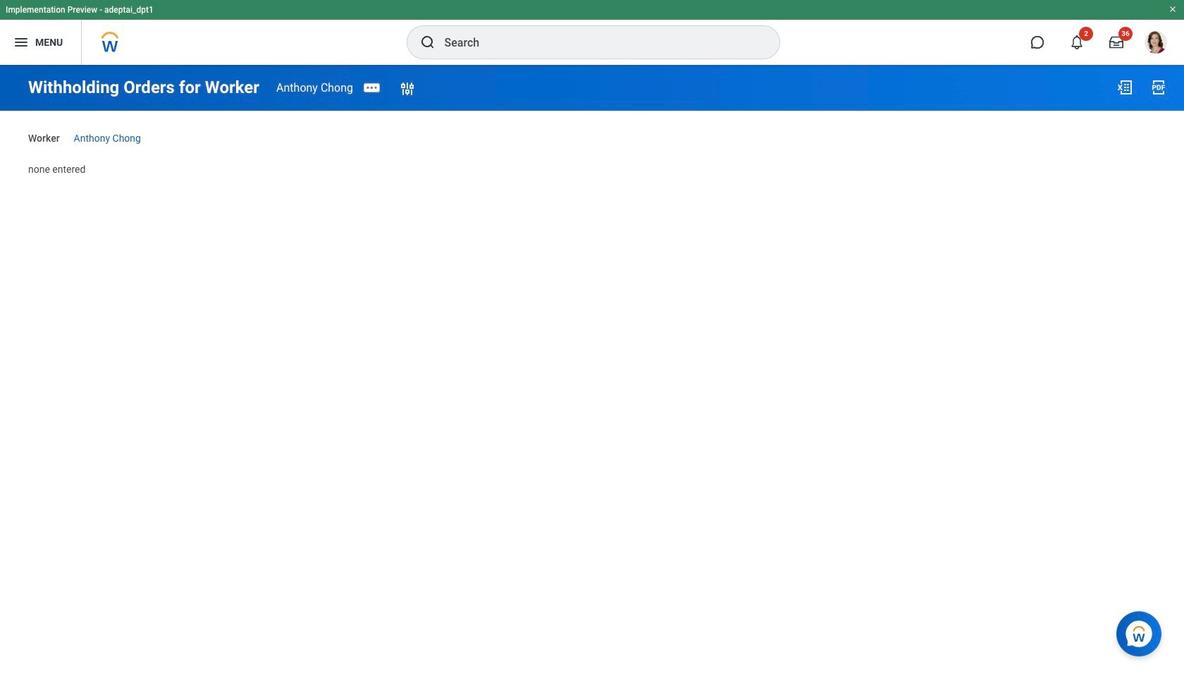Task type: locate. For each thing, give the bounding box(es) containing it.
notifications large image
[[1071, 35, 1085, 49]]

search image
[[419, 34, 436, 51]]

inbox large image
[[1110, 35, 1124, 49]]

close environment banner image
[[1169, 5, 1178, 13]]

banner
[[0, 0, 1185, 65]]

main content
[[0, 65, 1185, 189]]

export to excel image
[[1117, 79, 1134, 96]]

change selection image
[[399, 81, 416, 98]]



Task type: describe. For each thing, give the bounding box(es) containing it.
Search Workday  search field
[[445, 27, 751, 58]]

justify image
[[13, 34, 30, 51]]

profile logan mcneil image
[[1145, 31, 1168, 56]]

view printable version (pdf) image
[[1151, 79, 1168, 96]]



Task type: vqa. For each thing, say whether or not it's contained in the screenshot.
Job image
no



